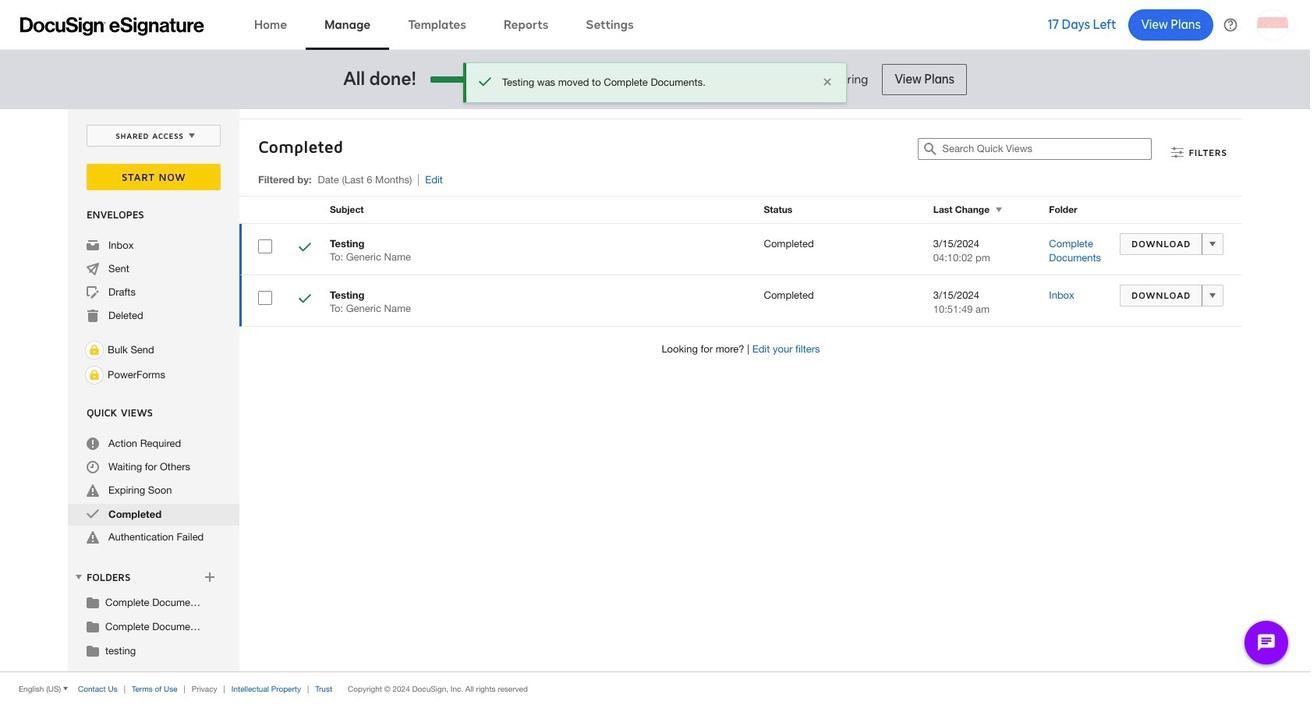 Task type: locate. For each thing, give the bounding box(es) containing it.
folder image
[[87, 596, 99, 608], [87, 620, 99, 633]]

0 vertical spatial folder image
[[87, 596, 99, 608]]

draft image
[[87, 286, 99, 299]]

view folders image
[[73, 571, 85, 583]]

1 vertical spatial folder image
[[87, 620, 99, 633]]

trash image
[[87, 310, 99, 322]]

Search Quick Views text field
[[943, 139, 1152, 159]]

status
[[502, 76, 810, 90]]

lock image
[[85, 341, 104, 360]]

alert image
[[87, 531, 99, 544]]

lock image
[[85, 366, 104, 385]]

your uploaded profile image image
[[1257, 9, 1289, 40]]

inbox image
[[87, 239, 99, 252]]



Task type: describe. For each thing, give the bounding box(es) containing it.
action required image
[[87, 438, 99, 450]]

completed image
[[299, 293, 311, 307]]

completed image
[[299, 241, 311, 256]]

more info region
[[0, 672, 1310, 705]]

alert image
[[87, 484, 99, 497]]

sent image
[[87, 263, 99, 275]]

1 folder image from the top
[[87, 596, 99, 608]]

completed image
[[87, 508, 99, 520]]

docusign esignature image
[[20, 17, 204, 35]]

folder image
[[87, 644, 99, 657]]

secondary navigation region
[[68, 109, 1247, 672]]

2 folder image from the top
[[87, 620, 99, 633]]

clock image
[[87, 461, 99, 473]]



Task type: vqa. For each thing, say whether or not it's contained in the screenshot.
top folder icon
yes



